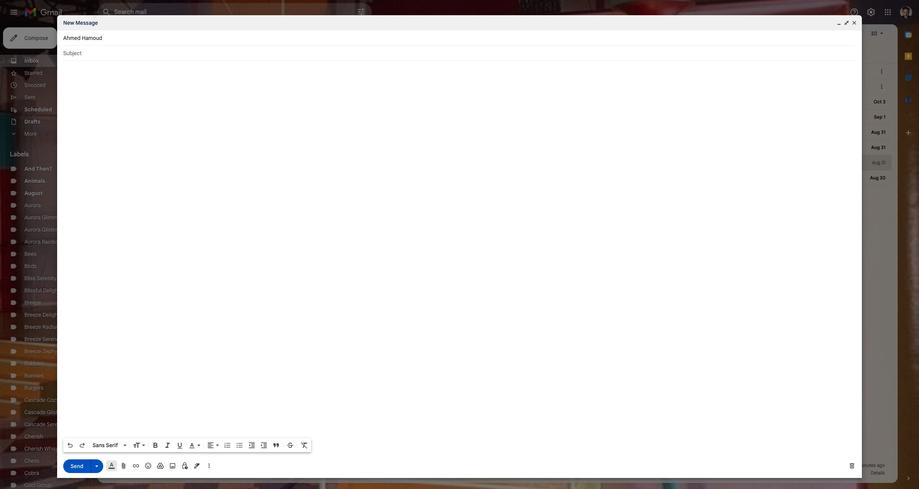 Task type: vqa. For each thing, say whether or not it's contained in the screenshot.
top email
no



Task type: describe. For each thing, give the bounding box(es) containing it.
activity:
[[836, 463, 852, 469]]

aurora glimmer
[[24, 215, 62, 221]]

group
[[37, 483, 52, 490]]

sans serif
[[93, 443, 118, 450]]

chess link
[[24, 458, 39, 465]]

cherish whispers
[[24, 446, 67, 453]]

cascade for cascade serenity
[[24, 422, 46, 429]]

serenity for bliss serenity
[[37, 275, 57, 282]]

0.32
[[104, 471, 113, 477]]

remove formatting ‪(⌘\)‬ image
[[301, 442, 308, 450]]

oct 3 row
[[98, 94, 892, 110]]

ago
[[877, 463, 885, 469]]

blissful delight
[[24, 288, 60, 295]]

bubbles link
[[24, 361, 44, 368]]

bold ‪(⌘b)‬ image
[[152, 442, 159, 450]]

cascade serenity
[[24, 422, 67, 429]]

blissful delight link
[[24, 288, 60, 295]]

strikethrough ‪(⌘⇧x)‬ image
[[287, 442, 294, 450]]

close image
[[852, 20, 858, 26]]

numbered list ‪(⌘⇧7)‬ image
[[224, 442, 231, 450]]

settings image
[[867, 8, 876, 17]]

aurora glisten link
[[24, 227, 59, 234]]

serenity for cascade serenity
[[47, 422, 67, 429]]

2 aug 31 row from the top
[[98, 140, 892, 155]]

cherish for cherish whispers
[[24, 446, 43, 453]]

breeze serene
[[24, 336, 59, 343]]

sep
[[874, 114, 883, 120]]

1 aug 31 row from the top
[[98, 125, 892, 140]]

inbox
[[24, 58, 39, 64]]

august link
[[24, 190, 43, 197]]

cherish whispers link
[[24, 446, 67, 453]]

starred link
[[24, 70, 42, 77]]

delight for breeze delight
[[43, 312, 60, 319]]

delight for blissful delight
[[43, 288, 60, 295]]

hamoud
[[82, 35, 102, 42]]

indent less ‪(⌘[)‬ image
[[248, 442, 256, 450]]

footer inside main content
[[98, 463, 892, 478]]

glisten for aurora glisten
[[42, 227, 59, 234]]

aug for first aug 31 row
[[871, 130, 880, 135]]

bliss
[[24, 275, 35, 282]]

labels
[[10, 151, 29, 158]]

ahmed hamoud
[[63, 35, 102, 42]]

message
[[76, 19, 98, 26]]

underline ‪(⌘u)‬ image
[[176, 443, 184, 450]]

birds link
[[24, 263, 37, 270]]

send button
[[63, 460, 91, 474]]

and then?
[[24, 166, 52, 173]]

aug 31 for first aug 31 row from the bottom of the page
[[872, 160, 886, 166]]

31 for 2nd aug 31 row from the top
[[881, 145, 886, 150]]

zephyr
[[43, 349, 59, 355]]

sans serif option
[[91, 442, 122, 450]]

more button
[[0, 128, 91, 140]]

insert link ‪(⌘k)‬ image
[[132, 463, 140, 471]]

starred
[[24, 70, 42, 77]]

august
[[24, 190, 43, 197]]

aurora for the aurora link
[[24, 202, 41, 209]]

new
[[63, 19, 74, 26]]

burgers
[[24, 385, 43, 392]]

cool group link
[[24, 483, 52, 490]]

cozy
[[47, 397, 59, 404]]

1 gb from the left
[[114, 471, 120, 477]]

cascade glisten
[[24, 410, 64, 416]]

aurora for aurora glisten
[[24, 227, 41, 234]]

glisten for cascade glisten
[[47, 410, 64, 416]]

compose
[[24, 35, 48, 42]]

serene
[[42, 336, 59, 343]]

drafts link
[[24, 118, 40, 125]]

oct 3
[[874, 99, 886, 105]]

italic ‪(⌘i)‬ image
[[164, 442, 171, 450]]

2 row from the top
[[98, 79, 892, 94]]

cobra
[[24, 471, 39, 477]]

breeze radiance
[[24, 324, 65, 331]]

cherish link
[[24, 434, 43, 441]]

31 for first aug 31 row from the bottom of the page
[[882, 160, 886, 166]]

bliss serenity link
[[24, 275, 57, 282]]

sent link
[[24, 94, 35, 101]]

labels navigation
[[0, 24, 98, 490]]

aug 31 for 2nd aug 31 row from the top
[[871, 145, 886, 150]]

snoozed link
[[24, 82, 46, 89]]

breeze serene link
[[24, 336, 59, 343]]

last
[[808, 463, 817, 469]]

insert signature image
[[193, 463, 201, 471]]

cobra link
[[24, 471, 39, 477]]

cool
[[24, 483, 35, 490]]

more send options image
[[93, 463, 101, 471]]

cascade for cascade glisten
[[24, 410, 46, 416]]

breeze for breeze radiance
[[24, 324, 41, 331]]

drafts
[[24, 118, 40, 125]]

2 gb from the left
[[132, 471, 138, 477]]

cascade cozy
[[24, 397, 59, 404]]

aug 30 row
[[98, 171, 892, 186]]

bees
[[24, 251, 36, 258]]

and
[[24, 166, 35, 173]]

breeze zephyr link
[[24, 349, 59, 355]]

used
[[140, 471, 150, 477]]

main menu image
[[9, 8, 18, 17]]

15
[[127, 471, 131, 477]]

3 aug 31 row from the top
[[98, 155, 892, 171]]

0.32 gb of 15 gb used
[[104, 471, 150, 477]]

aug 30
[[870, 175, 886, 181]]

breeze radiance link
[[24, 324, 65, 331]]

minimize image
[[836, 20, 842, 26]]

aurora rainbow
[[24, 239, 62, 246]]



Task type: locate. For each thing, give the bounding box(es) containing it.
whispers
[[44, 446, 67, 453]]

formatting options toolbar
[[63, 439, 311, 453]]

toggle confidential mode image
[[181, 463, 189, 471]]

breeze for breeze delight
[[24, 312, 41, 319]]

aug 31 row
[[98, 125, 892, 140], [98, 140, 892, 155], [98, 155, 892, 171]]

aurora down august
[[24, 202, 41, 209]]

cascade for cascade cozy
[[24, 397, 46, 404]]

breeze for breeze link
[[24, 300, 41, 307]]

search mail image
[[100, 5, 114, 19]]

bees link
[[24, 251, 36, 258]]

3
[[883, 99, 886, 105]]

1 cherish from the top
[[24, 434, 43, 441]]

rainbow
[[42, 239, 62, 246]]

details link
[[871, 471, 885, 477]]

sans
[[93, 443, 105, 450]]

promotions tab
[[194, 43, 290, 64]]

attach files image
[[120, 463, 128, 471]]

breeze down blissful
[[24, 300, 41, 307]]

31
[[881, 130, 886, 135], [881, 145, 886, 150], [882, 160, 886, 166]]

30
[[880, 175, 886, 181]]

bulleted list ‪(⌘⇧8)‬ image
[[236, 442, 243, 450]]

gb right 15
[[132, 471, 138, 477]]

5 breeze from the top
[[24, 349, 41, 355]]

1 vertical spatial delight
[[43, 312, 60, 319]]

bunnies
[[24, 373, 44, 380]]

blissful
[[24, 288, 42, 295]]

indent more ‪(⌘])‬ image
[[260, 442, 268, 450]]

1 cascade from the top
[[24, 397, 46, 404]]

aurora
[[24, 202, 41, 209], [24, 215, 41, 221], [24, 227, 41, 234], [24, 239, 41, 246]]

serenity down cascade glisten
[[47, 422, 67, 429]]

last account activity: 35 minutes ago details
[[808, 463, 885, 477]]

Subject field
[[63, 50, 856, 57]]

animals link
[[24, 178, 45, 185]]

cascade down burgers link
[[24, 397, 46, 404]]

delight
[[43, 288, 60, 295], [43, 312, 60, 319]]

1 vertical spatial cascade
[[24, 410, 46, 416]]

Message Body text field
[[63, 65, 856, 437]]

snoozed
[[24, 82, 46, 89]]

more options image
[[207, 463, 211, 471]]

aug for aug 30 row
[[870, 175, 879, 181]]

bunnies link
[[24, 373, 44, 380]]

aug for 2nd aug 31 row from the top
[[871, 145, 880, 150]]

0 vertical spatial cherish
[[24, 434, 43, 441]]

delight down "bliss serenity"
[[43, 288, 60, 295]]

cell
[[858, 68, 878, 75], [201, 68, 210, 75], [858, 83, 878, 91], [201, 84, 210, 90]]

2 vertical spatial 31
[[882, 160, 886, 166]]

glisten
[[42, 227, 59, 234], [47, 410, 64, 416]]

discard draft ‪(⌘⇧d)‬ image
[[848, 463, 856, 471]]

cascade serenity link
[[24, 422, 67, 429]]

aug for first aug 31 row from the bottom of the page
[[872, 160, 881, 166]]

labels heading
[[10, 151, 81, 158]]

cascade cozy link
[[24, 397, 59, 404]]

1 vertical spatial cherish
[[24, 446, 43, 453]]

footer containing last account activity: 35 minutes ago
[[98, 463, 892, 478]]

insert emoji ‪(⌘⇧2)‬ image
[[144, 463, 152, 471]]

glimmer
[[42, 215, 62, 221]]

2 vertical spatial aug 31
[[872, 160, 886, 166]]

bliss serenity
[[24, 275, 57, 282]]

scheduled link
[[24, 106, 52, 113]]

breeze up breeze serene
[[24, 324, 41, 331]]

of
[[121, 471, 126, 477]]

gb left of
[[114, 471, 120, 477]]

oct
[[874, 99, 882, 105]]

toggle split pane mode image
[[871, 30, 878, 37]]

more
[[24, 131, 37, 138]]

inbox link
[[24, 58, 39, 64]]

1 horizontal spatial gb
[[132, 471, 138, 477]]

then?
[[36, 166, 52, 173]]

1
[[884, 114, 886, 120]]

breeze zephyr
[[24, 349, 59, 355]]

row
[[98, 64, 892, 79], [98, 79, 892, 94]]

2 cherish from the top
[[24, 446, 43, 453]]

167
[[80, 58, 87, 64]]

1 vertical spatial aug 31
[[871, 145, 886, 150]]

main content containing oct 3
[[98, 24, 898, 484]]

gb
[[114, 471, 120, 477], [132, 471, 138, 477]]

1 vertical spatial serenity
[[47, 422, 67, 429]]

0 vertical spatial serenity
[[37, 275, 57, 282]]

main content
[[98, 24, 898, 484]]

35
[[853, 463, 858, 469]]

aug 31 for first aug 31 row
[[871, 130, 886, 135]]

row up oct 3 row
[[98, 64, 892, 79]]

advanced search options image
[[354, 4, 369, 19]]

ahmed
[[63, 35, 81, 42]]

pop out image
[[844, 20, 850, 26]]

1 breeze from the top
[[24, 300, 41, 307]]

insert files using drive image
[[157, 463, 164, 471]]

burgers link
[[24, 385, 43, 392]]

0 vertical spatial delight
[[43, 288, 60, 295]]

1 vertical spatial 31
[[881, 145, 886, 150]]

aurora glisten
[[24, 227, 59, 234]]

None search field
[[98, 3, 372, 21]]

cascade up cherish link
[[24, 422, 46, 429]]

cherish up cherish whispers link
[[24, 434, 43, 441]]

aurora down the aurora link
[[24, 215, 41, 221]]

breeze for breeze zephyr
[[24, 349, 41, 355]]

aurora for aurora glimmer
[[24, 215, 41, 221]]

aurora down aurora glimmer link in the top left of the page
[[24, 227, 41, 234]]

0 vertical spatial cascade
[[24, 397, 46, 404]]

cherish for cherish link
[[24, 434, 43, 441]]

serif
[[106, 443, 118, 450]]

breeze
[[24, 300, 41, 307], [24, 312, 41, 319], [24, 324, 41, 331], [24, 336, 41, 343], [24, 349, 41, 355]]

breeze up bubbles link
[[24, 349, 41, 355]]

serenity up blissful delight link
[[37, 275, 57, 282]]

sent
[[24, 94, 35, 101]]

cascade
[[24, 397, 46, 404], [24, 410, 46, 416], [24, 422, 46, 429]]

cascade glisten link
[[24, 410, 64, 416]]

breeze for breeze serene
[[24, 336, 41, 343]]

compose button
[[3, 27, 57, 49]]

radiance
[[43, 324, 65, 331]]

scheduled
[[24, 106, 52, 113]]

aurora for aurora rainbow
[[24, 239, 41, 246]]

breeze delight link
[[24, 312, 60, 319]]

insert photo image
[[169, 463, 176, 471]]

breeze delight
[[24, 312, 60, 319]]

31 for first aug 31 row
[[881, 130, 886, 135]]

cherish down cherish link
[[24, 446, 43, 453]]

0 horizontal spatial gb
[[114, 471, 120, 477]]

sep 1
[[874, 114, 886, 120]]

aurora up bees
[[24, 239, 41, 246]]

social tab
[[290, 43, 386, 64]]

0 vertical spatial aug 31
[[871, 130, 886, 135]]

footer
[[98, 463, 892, 478]]

birds
[[24, 263, 37, 270]]

quote ‪(⌘⇧9)‬ image
[[272, 442, 280, 450]]

1 row from the top
[[98, 64, 892, 79]]

3 aurora from the top
[[24, 227, 41, 234]]

follow link to manage storage image
[[153, 470, 160, 478]]

new message dialog
[[57, 15, 862, 479]]

aurora rainbow link
[[24, 239, 62, 246]]

4 breeze from the top
[[24, 336, 41, 343]]

glisten down the cozy
[[47, 410, 64, 416]]

aurora glimmer link
[[24, 215, 62, 221]]

aurora link
[[24, 202, 41, 209]]

2 aurora from the top
[[24, 215, 41, 221]]

3 cascade from the top
[[24, 422, 46, 429]]

breeze up breeze zephyr link
[[24, 336, 41, 343]]

breeze link
[[24, 300, 41, 307]]

refresh image
[[126, 30, 134, 37]]

0 vertical spatial 31
[[881, 130, 886, 135]]

primary tab
[[98, 43, 193, 64]]

sep 1 row
[[98, 110, 892, 125]]

1 vertical spatial glisten
[[47, 410, 64, 416]]

4 aurora from the top
[[24, 239, 41, 246]]

2 vertical spatial cascade
[[24, 422, 46, 429]]

account
[[818, 463, 835, 469]]

0 vertical spatial glisten
[[42, 227, 59, 234]]

cool group
[[24, 483, 52, 490]]

redo ‪(⌘y)‬ image
[[78, 442, 86, 450]]

undo ‪(⌘z)‬ image
[[66, 442, 74, 450]]

new message
[[63, 19, 98, 26]]

tab list
[[898, 24, 919, 463], [98, 43, 898, 64]]

row up sep 1 row
[[98, 79, 892, 94]]

breeze down breeze link
[[24, 312, 41, 319]]

chess
[[24, 458, 39, 465]]

1 aurora from the top
[[24, 202, 41, 209]]

delight up radiance
[[43, 312, 60, 319]]

serenity
[[37, 275, 57, 282], [47, 422, 67, 429]]

3 breeze from the top
[[24, 324, 41, 331]]

bubbles
[[24, 361, 44, 368]]

2 breeze from the top
[[24, 312, 41, 319]]

minutes
[[860, 463, 876, 469]]

details
[[871, 471, 885, 477]]

cascade down the cascade cozy link
[[24, 410, 46, 416]]

cherish
[[24, 434, 43, 441], [24, 446, 43, 453]]

glisten down glimmer
[[42, 227, 59, 234]]

2 cascade from the top
[[24, 410, 46, 416]]



